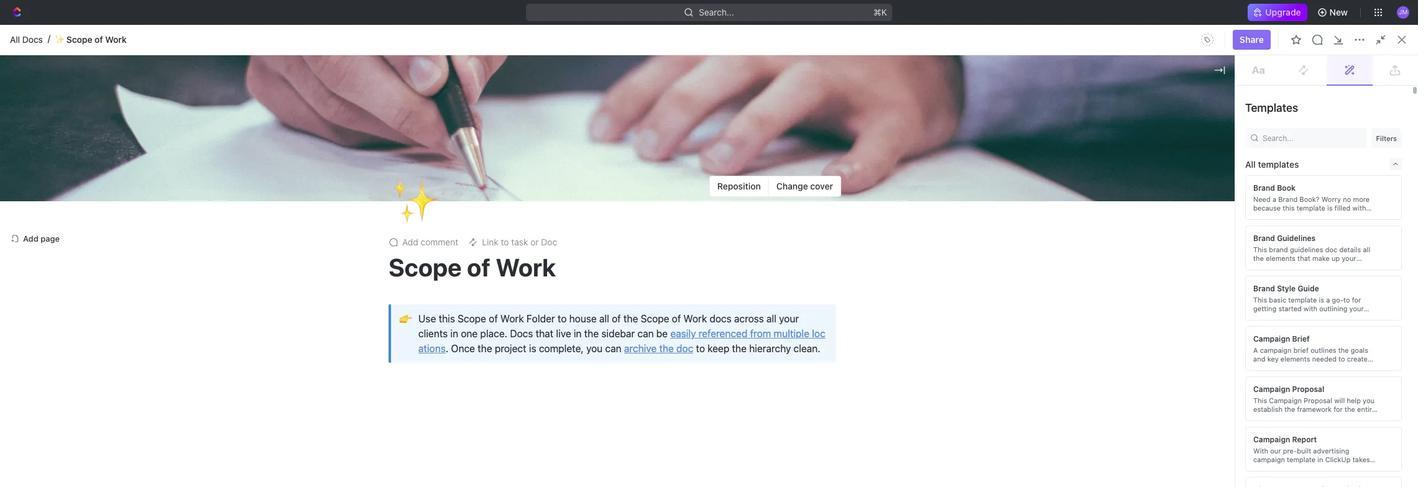 Task type: locate. For each thing, give the bounding box(es) containing it.
0 horizontal spatial 👋
[[216, 167, 226, 176]]

1 row from the top
[[201, 257, 1398, 281]]

1 campaign from the top
[[1254, 334, 1291, 344]]

to right the link
[[501, 237, 509, 248]]

1 vertical spatial 1
[[854, 353, 858, 364]]

1 vertical spatial can
[[606, 343, 622, 355]]

docs
[[22, 34, 43, 45], [208, 53, 229, 63], [1329, 53, 1350, 63], [510, 329, 533, 340]]

untitled • in project notes down templates
[[1230, 126, 1335, 137]]

postsale up client
[[829, 308, 864, 319]]

brand for brand book
[[1254, 183, 1276, 193]]

0 vertical spatial postsale
[[37, 243, 72, 254]]

scope of work
[[234, 126, 293, 137], [1038, 146, 1097, 157], [389, 253, 556, 282]]

👥 down created
[[1021, 127, 1031, 136]]

the up sidebar
[[624, 314, 638, 325]]

all inside "link"
[[10, 34, 20, 45]]

3 campaign from the top
[[1254, 435, 1291, 444]]

1 for project
[[854, 353, 858, 364]]

1 👋 from the left
[[216, 167, 226, 176]]

you right the so
[[1264, 473, 1275, 481]]

tree containing team space
[[5, 112, 174, 488]]

0 vertical spatial 👥
[[1021, 127, 1031, 136]]

fall
[[1230, 146, 1244, 157], [426, 166, 439, 177]]

doc down jm dropdown button
[[1390, 53, 1406, 63]]

.
[[446, 343, 449, 355]]

change cover button
[[769, 177, 841, 197]]

add down workspace
[[402, 237, 418, 248]]

✨ up add comment
[[391, 171, 441, 230]]

brief
[[1293, 334, 1310, 344]]

0 horizontal spatial welcome!
[[234, 166, 274, 177]]

1 vertical spatial fall favorites •
[[426, 166, 484, 177]]

to right doc
[[696, 343, 705, 355]]

postsale inside row
[[829, 308, 864, 319]]

1 horizontal spatial welcome! • in agency management
[[1038, 166, 1181, 177]]

1 horizontal spatial all
[[1246, 159, 1256, 170]]

1 horizontal spatial 🎁
[[1213, 147, 1223, 156]]

link
[[482, 237, 499, 248]]

0 vertical spatial fall
[[1230, 146, 1244, 157]]

the inside "campaign report with our pre-built advertising campaign template in clickup takes care of choosing the kpis to monitor, so you don't have to waste time on it."
[[1310, 464, 1321, 472]]

agency management, , element
[[11, 221, 24, 234]]

all templates
[[1246, 159, 1300, 170]]

favorites up spaces at the left top of page
[[10, 76, 43, 85]]

enable
[[771, 29, 799, 39]]

easily referenced from multiple loc ations link
[[419, 329, 826, 355]]

✨ down created
[[1021, 147, 1031, 156]]

favorites down project 1 • in project notes
[[442, 166, 478, 177]]

1 horizontal spatial welcome!
[[1038, 166, 1078, 177]]

welcome! • in agency management
[[234, 166, 377, 177], [1038, 166, 1181, 177]]

1
[[456, 126, 460, 137], [854, 353, 858, 364]]

campaign left brief
[[1254, 334, 1291, 344]]

table containing postsale engagements
[[201, 238, 1398, 488]]

link to task or doc
[[482, 237, 557, 248]]

1 horizontal spatial resource
[[1038, 126, 1076, 137]]

the down place.
[[478, 343, 492, 355]]

0 vertical spatial resource management
[[1038, 126, 1131, 137]]

👋
[[216, 167, 226, 176], [1021, 167, 1031, 176]]

1 vertical spatial postsale engagements
[[829, 308, 921, 319]]

all left the your
[[767, 314, 777, 325]]

your
[[779, 314, 799, 325]]

untitled • in project notes up book
[[1230, 166, 1335, 177]]

0 vertical spatial new
[[1330, 7, 1349, 17]]

2 horizontal spatial scope of work
[[1038, 146, 1097, 157]]

favorites
[[10, 76, 43, 85], [619, 104, 662, 115], [1246, 146, 1282, 157], [442, 166, 478, 177]]

4 row from the top
[[201, 392, 1398, 414]]

sidebar
[[602, 329, 635, 340]]

0 horizontal spatial add
[[23, 234, 38, 244]]

across
[[735, 314, 764, 325]]

0 vertical spatial campaign
[[1254, 334, 1291, 344]]

brand
[[1254, 183, 1276, 193], [1254, 234, 1276, 243], [1254, 284, 1276, 293]]

brand left style
[[1254, 284, 1276, 293]]

you down use this scope of work folder to house all of the scope of work docs across all your clients in one place. docs that live in the sidebar can be
[[587, 343, 603, 355]]

0 vertical spatial untitled
[[1230, 126, 1262, 137]]

1 horizontal spatial doc
[[1390, 53, 1406, 63]]

👥 down recent
[[216, 147, 226, 156]]

1 vertical spatial resource management
[[234, 146, 326, 157]]

0 horizontal spatial all
[[569, 105, 578, 114]]

scope right all docs
[[66, 34, 92, 45]]

1 horizontal spatial scope of work
[[389, 253, 556, 282]]

all up favorites button
[[10, 34, 20, 45]]

do
[[578, 29, 589, 39]]

the down house at the left bottom of the page
[[585, 329, 599, 340]]

1 horizontal spatial fall favorites •
[[1230, 146, 1289, 157]]

postsale engagements down agency management
[[37, 243, 130, 254]]

untitled • in project notes down project 1 • in project notes
[[426, 146, 530, 157]]

2 campaign from the top
[[1254, 385, 1291, 394]]

all left the templates
[[1246, 159, 1256, 170]]

Search... text field
[[1253, 129, 1363, 147]]

scope down recent
[[234, 126, 259, 137]]

project
[[426, 126, 454, 137], [479, 126, 507, 137], [636, 126, 665, 137], [1280, 126, 1309, 137], [476, 146, 504, 157], [1280, 166, 1309, 177], [860, 353, 889, 364]]

untitled • in project notes
[[1230, 126, 1335, 137], [426, 146, 530, 157], [1230, 166, 1335, 177]]

untitled down templates
[[1230, 126, 1262, 137]]

postsale engagements up client 1 project
[[829, 308, 921, 319]]

advertising
[[1314, 447, 1350, 455]]

new up search docs on the right top of page
[[1330, 7, 1349, 17]]

0 vertical spatial brand
[[1254, 183, 1276, 193]]

2 vertical spatial you
[[1264, 473, 1275, 481]]

table
[[201, 238, 1398, 488]]

user group image
[[13, 139, 22, 147]]

2 welcome! • in agency management from the left
[[1038, 166, 1181, 177]]

all right see
[[569, 105, 578, 114]]

👋 for scope
[[1021, 167, 1031, 176]]

doc inside dropdown button
[[541, 237, 557, 248]]

0 vertical spatial engagements
[[75, 243, 130, 254]]

postsale engagements link
[[37, 239, 139, 259]]

assigned button
[[422, 213, 466, 238]]

loc
[[812, 329, 826, 340]]

1 vertical spatial resource
[[234, 146, 271, 157]]

0 horizontal spatial scope of work
[[234, 126, 293, 137]]

1 vertical spatial untitled • in project notes
[[426, 146, 530, 157]]

1 vertical spatial engagements
[[866, 308, 921, 319]]

all docs
[[10, 34, 43, 45]]

doc
[[1390, 53, 1406, 63], [541, 237, 557, 248]]

-
[[816, 331, 820, 341]]

1 vertical spatial postsale
[[829, 308, 864, 319]]

don't
[[1277, 473, 1294, 481]]

2 vertical spatial campaign
[[1254, 435, 1291, 444]]

enable
[[641, 29, 669, 39]]

proposal
[[1293, 385, 1325, 394]]

tab list
[[216, 213, 513, 238]]

1 horizontal spatial can
[[638, 329, 654, 340]]

new right search docs on the right top of page
[[1370, 53, 1388, 63]]

you
[[591, 29, 606, 39], [587, 343, 603, 355], [1264, 473, 1275, 481]]

0 horizontal spatial postsale
[[37, 243, 72, 254]]

favorites up the all templates at the top right of page
[[1246, 146, 1282, 157]]

new for new doc
[[1370, 53, 1388, 63]]

hierarchy
[[750, 343, 791, 355]]

scope of work down 'by'
[[1038, 146, 1097, 157]]

0 horizontal spatial agency
[[30, 222, 60, 233]]

engagements inside postsale engagements row
[[866, 308, 921, 319]]

👥
[[1021, 127, 1031, 136], [216, 147, 226, 156]]

referenced
[[699, 329, 748, 340]]

postsale engagements
[[37, 243, 130, 254], [829, 308, 921, 319]]

assigned
[[425, 219, 463, 230]]

1 vertical spatial brand
[[1254, 234, 1276, 243]]

ations
[[419, 343, 446, 355]]

0 horizontal spatial fall
[[426, 166, 439, 177]]

can inside use this scope of work folder to house all of the scope of work docs across all your clients in one place. docs that live in the sidebar can be
[[638, 329, 654, 340]]

1 horizontal spatial 👋
[[1021, 167, 1031, 176]]

to up live
[[558, 314, 567, 325]]

3 brand from the top
[[1254, 284, 1276, 293]]

postsale engagements inside row
[[829, 308, 921, 319]]

docs up project
[[510, 329, 533, 340]]

2 horizontal spatial agency
[[1096, 166, 1126, 177]]

change cover
[[777, 181, 834, 192]]

by
[[1061, 104, 1073, 115]]

1 for •
[[456, 126, 460, 137]]

add left page
[[23, 234, 38, 244]]

campaign up our
[[1254, 435, 1291, 444]]

0 vertical spatial you
[[591, 29, 606, 39]]

1 horizontal spatial agency
[[292, 166, 322, 177]]

1 vertical spatial all
[[1246, 159, 1256, 170]]

time
[[1343, 473, 1357, 481]]

column header
[[201, 238, 215, 258], [809, 238, 933, 258], [933, 238, 1077, 258], [1077, 238, 1177, 258]]

1 horizontal spatial postsale
[[829, 308, 864, 319]]

postsale down agency management
[[37, 243, 72, 254]]

tree
[[5, 112, 174, 488]]

can down sidebar
[[606, 343, 622, 355]]

add for add comment
[[402, 237, 418, 248]]

team space link
[[30, 133, 172, 153]]

docs right search
[[1329, 53, 1350, 63]]

cell
[[201, 258, 215, 280], [809, 258, 933, 280], [933, 258, 1077, 280], [1077, 258, 1177, 280], [1177, 258, 1276, 280], [201, 280, 215, 302], [809, 280, 933, 302], [933, 280, 1077, 302], [1077, 280, 1177, 302], [1177, 280, 1276, 302], [1376, 280, 1398, 302], [201, 302, 215, 325], [933, 302, 1077, 325], [1077, 302, 1177, 325], [1177, 302, 1276, 325], [201, 325, 215, 347], [933, 325, 1077, 347], [1077, 325, 1177, 347], [1177, 325, 1276, 347], [1376, 325, 1398, 347], [201, 347, 215, 369], [933, 347, 1077, 369], [1077, 347, 1177, 369], [1177, 347, 1276, 369], [1376, 347, 1398, 369], [201, 369, 215, 392], [215, 369, 809, 392], [809, 369, 933, 392], [933, 369, 1077, 392], [1077, 369, 1177, 392], [1177, 369, 1276, 392], [201, 392, 215, 414], [215, 392, 809, 414], [809, 392, 933, 414], [933, 392, 1077, 414], [1077, 392, 1177, 414], [1177, 392, 1276, 414], [1376, 392, 1398, 414], [201, 414, 215, 437], [215, 414, 809, 437], [809, 414, 933, 437], [933, 414, 1077, 437], [1077, 414, 1177, 437], [1177, 414, 1276, 437], [201, 437, 215, 459], [215, 437, 809, 459], [809, 437, 933, 459], [933, 437, 1077, 459], [1077, 437, 1177, 459], [1177, 437, 1276, 459], [1376, 437, 1398, 459], [201, 459, 215, 481], [215, 459, 809, 481], [809, 459, 933, 481], [933, 459, 1077, 481], [1077, 459, 1177, 481], [1177, 459, 1276, 481], [201, 481, 215, 488], [215, 481, 809, 488], [809, 481, 933, 488], [933, 481, 1077, 488], [1077, 481, 1177, 488], [1177, 481, 1276, 488], [1376, 481, 1398, 488]]

✨ down recent
[[216, 127, 226, 136]]

all up sidebar
[[600, 314, 610, 325]]

1 vertical spatial 👥
[[216, 147, 226, 156]]

0 vertical spatial can
[[638, 329, 654, 340]]

welcome!
[[234, 166, 274, 177], [1038, 166, 1078, 177]]

campaign left proposal
[[1254, 385, 1291, 394]]

built
[[1298, 447, 1312, 455]]

0 horizontal spatial resource management
[[234, 146, 326, 157]]

resource management
[[1038, 126, 1131, 137], [234, 146, 326, 157]]

see all button
[[549, 102, 583, 117]]

the left kpis
[[1310, 464, 1321, 472]]

resource down created by me
[[1038, 126, 1076, 137]]

1 inside client 1 project "row"
[[854, 353, 858, 364]]

0 vertical spatial postsale engagements
[[37, 243, 130, 254]]

the right 'keep'
[[732, 343, 747, 355]]

7 row from the top
[[201, 459, 1398, 481]]

brand down search by name... text field
[[1254, 234, 1276, 243]]

0 horizontal spatial doc
[[541, 237, 557, 248]]

1 vertical spatial campaign
[[1254, 385, 1291, 394]]

see
[[554, 105, 567, 114]]

1 brand from the top
[[1254, 183, 1276, 193]]

•
[[463, 127, 467, 137], [1264, 127, 1268, 137], [460, 146, 464, 156], [1285, 146, 1289, 156], [276, 166, 280, 176], [480, 166, 484, 176], [1081, 166, 1084, 176], [1264, 166, 1268, 176]]

1 horizontal spatial new
[[1370, 53, 1388, 63]]

you right do
[[591, 29, 606, 39]]

campaign for campaign proposal
[[1254, 385, 1291, 394]]

2 vertical spatial brand
[[1254, 284, 1276, 293]]

new doc
[[1370, 53, 1406, 63]]

doc right or
[[541, 237, 557, 248]]

want
[[608, 29, 628, 39]]

browser
[[671, 29, 704, 39]]

0 horizontal spatial welcome! • in agency management
[[234, 166, 377, 177]]

search docs
[[1298, 53, 1350, 63]]

agency
[[292, 166, 322, 177], [1096, 166, 1126, 177], [30, 222, 60, 233]]

1 vertical spatial doc
[[541, 237, 557, 248]]

all
[[10, 34, 20, 45], [1246, 159, 1256, 170]]

engagements down 'agency management' link
[[75, 243, 130, 254]]

easily
[[671, 329, 696, 340]]

0 horizontal spatial fall favorites •
[[426, 166, 484, 177]]

docs inside use this scope of work folder to house all of the scope of work docs across all your clients in one place. docs that live in the sidebar can be
[[510, 329, 533, 340]]

docs up recent
[[208, 53, 229, 63]]

1 horizontal spatial 👥
[[1021, 127, 1031, 136]]

notes
[[509, 126, 533, 137], [667, 126, 691, 137], [1311, 126, 1335, 137], [506, 146, 530, 157], [1311, 166, 1335, 177]]

postsale engagements row
[[201, 302, 1398, 325]]

once
[[451, 343, 475, 355]]

row
[[201, 257, 1398, 281], [201, 280, 1398, 303], [201, 369, 1398, 392], [201, 392, 1398, 414], [201, 414, 1398, 437], [201, 437, 1398, 459], [201, 459, 1398, 481], [201, 481, 1398, 488]]

can up archive
[[638, 329, 654, 340]]

fall favorites • down project 1 • in project notes
[[426, 166, 484, 177]]

1 welcome! from the left
[[234, 166, 274, 177]]

2 👋 from the left
[[1021, 167, 1031, 176]]

fall favorites • up the all templates at the top right of page
[[1230, 146, 1289, 157]]

0 vertical spatial this
[[826, 29, 841, 39]]

1 vertical spatial new
[[1370, 53, 1388, 63]]

brand for brand style guide
[[1254, 284, 1276, 293]]

keep
[[708, 343, 730, 355]]

of inside "campaign report with our pre-built advertising campaign template in clickup takes care of choosing the kpis to monitor, so you don't have to waste time on it."
[[1270, 464, 1277, 472]]

notes inside "link"
[[667, 126, 691, 137]]

you inside "campaign report with our pre-built advertising campaign template in clickup takes care of choosing the kpis to monitor, so you don't have to waste time on it."
[[1264, 473, 1275, 481]]

untitled
[[1230, 126, 1262, 137], [426, 146, 457, 157], [1230, 166, 1262, 177]]

0 horizontal spatial new
[[1330, 7, 1349, 17]]

8 row from the top
[[201, 481, 1398, 488]]

the down be
[[660, 343, 674, 355]]

✨ right all docs "link"
[[55, 35, 65, 44]]

⌘k
[[874, 7, 888, 17]]

use
[[419, 314, 436, 325]]

resource down recent
[[234, 146, 271, 157]]

to inside use this scope of work folder to house all of the scope of work docs across all your clients in one place. docs that live in the sidebar can be
[[558, 314, 567, 325]]

1 horizontal spatial engagements
[[866, 308, 921, 319]]

1 horizontal spatial postsale engagements
[[829, 308, 921, 319]]

the
[[624, 314, 638, 325], [585, 329, 599, 340], [478, 343, 492, 355], [660, 343, 674, 355], [732, 343, 747, 355], [1310, 464, 1321, 472]]

0 horizontal spatial 🎁
[[408, 167, 418, 176]]

0 vertical spatial 1
[[456, 126, 460, 137]]

untitled up the brand book at the right of page
[[1230, 166, 1262, 177]]

docs inside "link"
[[22, 34, 43, 45]]

- row
[[201, 325, 1398, 347]]

0 horizontal spatial this
[[439, 314, 455, 325]]

1 horizontal spatial add
[[402, 237, 418, 248]]

recent
[[216, 104, 249, 115]]

task
[[512, 237, 528, 248]]

to right 'want'
[[631, 29, 639, 39]]

add for add page
[[23, 234, 38, 244]]

2 brand from the top
[[1254, 234, 1276, 243]]

0 horizontal spatial all
[[10, 34, 20, 45]]

postsale inside sidebar "navigation"
[[37, 243, 72, 254]]

Search by name... text field
[[1200, 213, 1357, 232]]

0 vertical spatial resource
[[1038, 126, 1076, 137]]

3 column header from the left
[[933, 238, 1077, 258]]

0 horizontal spatial postsale engagements
[[37, 243, 130, 254]]

favorites up the project notes
[[619, 104, 662, 115]]

docs up favorites button
[[22, 34, 43, 45]]

to right have
[[1314, 473, 1320, 481]]

pre-
[[1284, 447, 1298, 455]]

brand left book
[[1254, 183, 1276, 193]]

0 horizontal spatial can
[[606, 343, 622, 355]]

scope of work down the link
[[389, 253, 556, 282]]

filters
[[1377, 134, 1398, 142]]

0 vertical spatial all
[[10, 34, 20, 45]]

6 row from the top
[[201, 437, 1398, 459]]

1 welcome! • in agency management from the left
[[234, 166, 377, 177]]

docs inside button
[[1329, 53, 1350, 63]]

engagements up client 1 project
[[866, 308, 921, 319]]

scope
[[66, 34, 92, 45], [234, 126, 259, 137], [1038, 146, 1064, 157], [389, 253, 462, 282], [458, 314, 486, 325], [641, 314, 670, 325]]

1 vertical spatial this
[[439, 314, 455, 325]]

0 vertical spatial doc
[[1390, 53, 1406, 63]]

search docs button
[[1280, 49, 1357, 68]]

1 horizontal spatial 1
[[854, 353, 858, 364]]

change
[[777, 181, 808, 192]]

untitled down project 1 • in project notes
[[426, 146, 457, 157]]

✨ inside ✨ scope of work
[[55, 35, 65, 44]]

this right use on the left bottom of page
[[439, 314, 455, 325]]

0 horizontal spatial 1
[[456, 126, 460, 137]]

all docs link
[[10, 34, 43, 45]]

2 welcome! from the left
[[1038, 166, 1078, 177]]

0 horizontal spatial resource
[[234, 146, 271, 157]]

scope of work down recent
[[234, 126, 293, 137]]

2 vertical spatial untitled • in project notes
[[1230, 166, 1335, 177]]

this inside use this scope of work folder to house all of the scope of work docs across all your clients in one place. docs that live in the sidebar can be
[[439, 314, 455, 325]]

this right hide
[[826, 29, 841, 39]]

0 horizontal spatial engagements
[[75, 243, 130, 254]]



Task type: describe. For each thing, give the bounding box(es) containing it.
guidelines
[[1278, 234, 1316, 243]]

team
[[30, 137, 52, 148]]

on
[[1359, 473, 1367, 481]]

favorites button
[[5, 73, 48, 88]]

our
[[1271, 447, 1282, 455]]

4 column header from the left
[[1077, 238, 1177, 258]]

jm button
[[1394, 2, 1414, 22]]

1 vertical spatial scope of work
[[1038, 146, 1097, 157]]

to down 'clickup'
[[1339, 464, 1346, 472]]

2 column header from the left
[[809, 238, 933, 258]]

campaign
[[1254, 456, 1286, 464]]

notifications?
[[707, 29, 762, 39]]

guide
[[1298, 284, 1320, 293]]

dropdown menu image
[[1198, 30, 1218, 50]]

👉
[[399, 313, 412, 326]]

in inside "campaign report with our pre-built advertising campaign template in clickup takes care of choosing the kpis to monitor, so you don't have to waste time on it."
[[1318, 456, 1324, 464]]

welcome! • in agency management for scope of work
[[1038, 166, 1181, 177]]

it.
[[1369, 473, 1376, 481]]

scope up one
[[458, 314, 486, 325]]

change cover button
[[769, 177, 841, 197]]

report
[[1293, 435, 1318, 444]]

monitor,
[[1348, 464, 1374, 472]]

sharing
[[1284, 243, 1311, 252]]

workspace button
[[365, 213, 417, 238]]

all for all templates
[[1246, 159, 1256, 170]]

5 row from the top
[[201, 414, 1398, 437]]

new doc button
[[1362, 49, 1414, 68]]

link to task or doc button
[[464, 234, 562, 251]]

1 vertical spatial you
[[587, 343, 603, 355]]

be
[[657, 329, 668, 340]]

that
[[536, 329, 554, 340]]

share
[[1240, 34, 1265, 45]]

1 horizontal spatial resource management
[[1038, 126, 1131, 137]]

all for all docs
[[10, 34, 20, 45]]

agency management link
[[30, 218, 172, 238]]

2 vertical spatial scope of work
[[389, 253, 556, 282]]

2 vertical spatial untitled
[[1230, 166, 1262, 177]]

use this scope of work folder to house all of the scope of work docs across all your clients in one place. docs that live in the sidebar can be
[[419, 314, 802, 340]]

archive the doc link
[[624, 343, 694, 355]]

tree inside sidebar "navigation"
[[5, 112, 174, 488]]

agency inside tree
[[30, 222, 60, 233]]

1 horizontal spatial this
[[826, 29, 841, 39]]

so
[[1254, 473, 1262, 481]]

with
[[1254, 447, 1269, 455]]

do you want to enable browser notifications? enable hide this
[[578, 29, 841, 39]]

project inside "link"
[[636, 126, 665, 137]]

project notes
[[636, 126, 691, 137]]

campaign proposal
[[1254, 385, 1325, 394]]

created by me
[[1021, 104, 1089, 115]]

postsale engagements inside sidebar "navigation"
[[37, 243, 130, 254]]

scope down add comment
[[389, 253, 462, 282]]

agency for scope of work
[[1096, 166, 1126, 177]]

brand style guide
[[1254, 284, 1320, 293]]

0 vertical spatial scope of work
[[234, 126, 293, 137]]

templates
[[1246, 101, 1299, 114]]

search...
[[699, 7, 735, 17]]

to inside dropdown button
[[501, 237, 509, 248]]

templates
[[1259, 159, 1300, 170]]

✨ scope of work
[[55, 34, 127, 45]]

client
[[829, 353, 852, 364]]

welcome! for resource
[[234, 166, 274, 177]]

1 vertical spatial fall
[[426, 166, 439, 177]]

multiple
[[774, 329, 810, 340]]

0 vertical spatial 🎁
[[1213, 147, 1223, 156]]

reposition
[[718, 181, 761, 192]]

waste
[[1322, 473, 1341, 481]]

welcome! for scope
[[1038, 166, 1078, 177]]

folder
[[527, 314, 555, 325]]

scope down created by me
[[1038, 146, 1064, 157]]

choosing
[[1279, 464, 1308, 472]]

👋 for resource
[[216, 167, 226, 176]]

2 row from the top
[[201, 280, 1398, 303]]

reposition button
[[710, 177, 769, 197]]

agency for resource management
[[292, 166, 322, 177]]

project inside "row"
[[860, 353, 889, 364]]

new button
[[1313, 2, 1356, 22]]

clickup
[[1326, 456, 1351, 464]]

brand guidelines
[[1254, 234, 1316, 243]]

project 1 • in project notes
[[426, 126, 533, 137]]

see all
[[554, 105, 578, 114]]

add page
[[23, 234, 60, 244]]

comment
[[421, 237, 459, 248]]

1 horizontal spatial all
[[600, 314, 610, 325]]

new for new
[[1330, 7, 1349, 17]]

project notes link
[[614, 122, 985, 142]]

archive
[[624, 343, 657, 355]]

1 horizontal spatial fall
[[1230, 146, 1244, 157]]

0 vertical spatial untitled • in project notes
[[1230, 126, 1335, 137]]

one
[[461, 329, 478, 340]]

takes
[[1353, 456, 1371, 464]]

is
[[529, 343, 537, 355]]

0 horizontal spatial 👥
[[216, 147, 226, 156]]

1 vertical spatial 🎁
[[408, 167, 418, 176]]

template
[[1288, 456, 1316, 464]]

engagements inside postsale engagements link
[[75, 243, 130, 254]]

management inside tree
[[62, 222, 115, 233]]

1 column header from the left
[[201, 238, 215, 258]]

search
[[1298, 53, 1326, 63]]

jm
[[1399, 8, 1408, 16]]

client 1 project
[[829, 353, 889, 364]]

or
[[531, 237, 539, 248]]

0 vertical spatial fall favorites •
[[1230, 146, 1289, 157]]

campaign brief
[[1254, 334, 1310, 344]]

• inside project 1 • in project notes
[[463, 127, 467, 137]]

me
[[1075, 104, 1089, 115]]

upgrade
[[1266, 7, 1302, 17]]

favorites inside button
[[10, 76, 43, 85]]

doc inside button
[[1390, 53, 1406, 63]]

clean.
[[794, 343, 821, 355]]

style
[[1278, 284, 1296, 293]]

filters button
[[1372, 128, 1403, 148]]

cover
[[811, 181, 834, 192]]

easily referenced from multiple loc ations
[[419, 329, 826, 355]]

from
[[750, 329, 772, 340]]

spaces
[[10, 97, 36, 106]]

welcome! • in agency management for resource management
[[234, 166, 377, 177]]

3 row from the top
[[201, 369, 1398, 392]]

have
[[1296, 473, 1312, 481]]

scope up be
[[641, 314, 670, 325]]

all inside button
[[569, 105, 578, 114]]

created
[[1021, 104, 1059, 115]]

sidebar navigation
[[0, 44, 186, 488]]

campaign inside "campaign report with our pre-built advertising campaign template in clickup takes care of choosing the kpis to monitor, so you don't have to waste time on it."
[[1254, 435, 1291, 444]]

1 vertical spatial untitled
[[426, 146, 457, 157]]

book
[[1278, 183, 1296, 193]]

client 1 project row
[[201, 346, 1398, 371]]

2 horizontal spatial all
[[767, 314, 777, 325]]

brand book
[[1254, 183, 1296, 193]]

place.
[[481, 329, 508, 340]]

campaign for campaign brief
[[1254, 334, 1291, 344]]

brand for brand guidelines
[[1254, 234, 1276, 243]]

sharing row
[[201, 238, 1398, 258]]

projects
[[37, 159, 70, 169]]

campaign report with our pre-built advertising campaign template in clickup takes care of choosing the kpis to monitor, so you don't have to waste time on it.
[[1254, 435, 1376, 481]]

clients
[[419, 329, 448, 340]]

tab list containing workspace
[[216, 213, 513, 238]]



Task type: vqa. For each thing, say whether or not it's contained in the screenshot.
rightmost postsale engagements
yes



